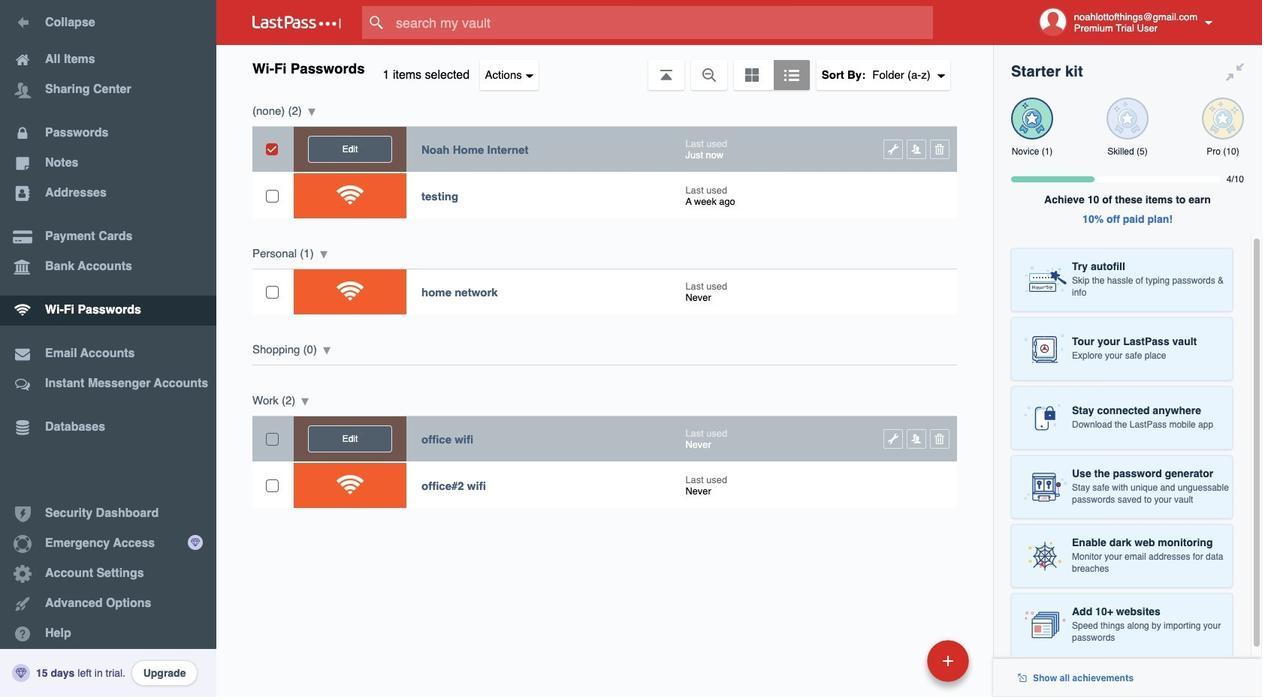 Task type: vqa. For each thing, say whether or not it's contained in the screenshot.
dialog
no



Task type: describe. For each thing, give the bounding box(es) containing it.
new item navigation
[[824, 636, 978, 698]]

vault options navigation
[[216, 45, 993, 90]]

main navigation navigation
[[0, 0, 216, 698]]

lastpass image
[[252, 16, 341, 29]]



Task type: locate. For each thing, give the bounding box(es) containing it.
Search search field
[[362, 6, 962, 39]]

new item element
[[824, 640, 974, 683]]

search my vault text field
[[362, 6, 962, 39]]



